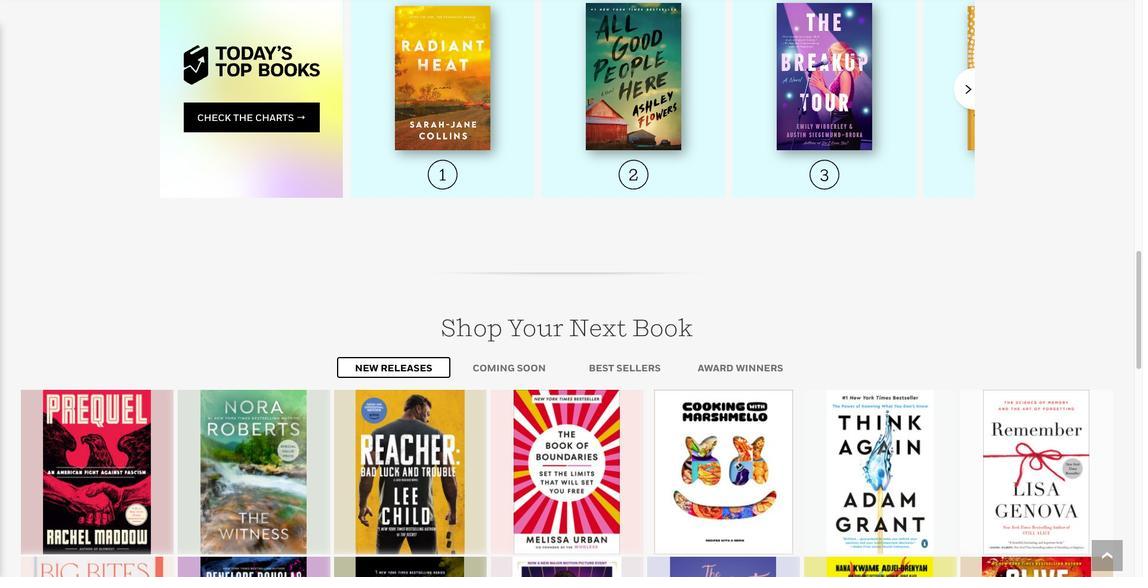 Task type: describe. For each thing, give the bounding box(es) containing it.
coming
[[473, 362, 515, 374]]

check the charts → link
[[184, 103, 320, 133]]

new
[[355, 362, 379, 374]]

winners
[[736, 362, 783, 374]]

book cover image for 1 image
[[395, 6, 490, 150]]

1 image
[[428, 160, 457, 190]]

the
[[233, 111, 253, 123]]

check the charts →
[[197, 111, 306, 123]]

new releases link
[[337, 357, 450, 379]]

book cover image for 2 image
[[586, 3, 681, 150]]

soon
[[517, 362, 546, 374]]

today's top books image
[[184, 46, 320, 85]]

shop your next book
[[441, 313, 693, 342]]

book cover image for 3 image at right
[[777, 3, 872, 150]]

3 image
[[809, 160, 839, 190]]

charts
[[255, 111, 294, 123]]

coming soon
[[473, 362, 546, 374]]

next
[[569, 313, 627, 342]]

2 image
[[619, 160, 648, 190]]

shop
[[441, 313, 503, 342]]

sellers
[[617, 362, 661, 374]]



Task type: locate. For each thing, give the bounding box(es) containing it.
best sellers
[[589, 362, 661, 374]]

book cover image
[[586, 3, 681, 150], [777, 3, 872, 150], [395, 6, 490, 150], [968, 6, 1063, 150]]

→
[[296, 111, 306, 123]]

award winners link
[[684, 359, 797, 377]]

new releases
[[355, 362, 432, 374]]

book
[[632, 313, 693, 342]]

check
[[197, 111, 231, 123]]

releases
[[381, 362, 432, 374]]

best
[[589, 362, 614, 374]]

award
[[698, 362, 734, 374]]

best sellers link
[[568, 359, 682, 377]]

your
[[507, 313, 564, 342]]

coming soon link
[[453, 359, 566, 377]]

award winners
[[698, 362, 783, 374]]



Task type: vqa. For each thing, say whether or not it's contained in the screenshot.
2nd the The
no



